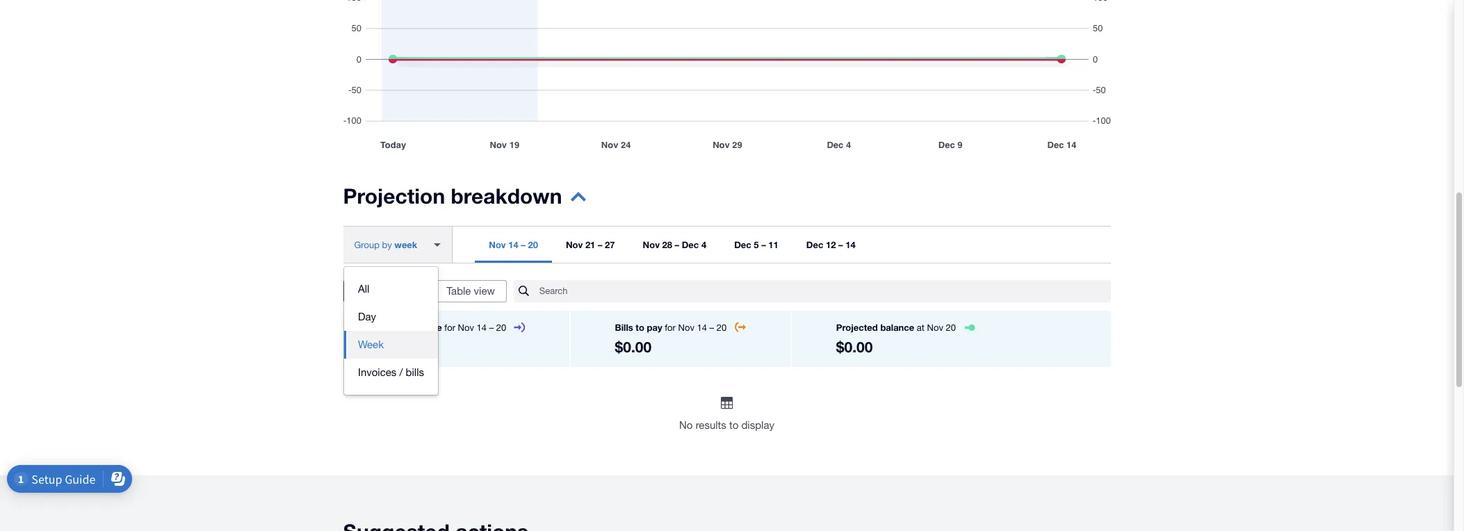 Task type: vqa. For each thing, say whether or not it's contained in the screenshot.
2nd for
yes



Task type: describe. For each thing, give the bounding box(es) containing it.
– for 14
[[839, 239, 843, 250]]

pay
[[647, 322, 662, 333]]

nov inside invoices due for nov 14 – 20 $0.00
[[458, 323, 474, 333]]

by
[[382, 240, 392, 250]]

5
[[754, 239, 759, 250]]

nov left 21
[[566, 239, 583, 250]]

bills
[[406, 366, 424, 378]]

to inside bills to pay for nov 14 – 20 $0.00
[[636, 322, 644, 333]]

dec 12 – 14
[[806, 239, 856, 250]]

28
[[662, 239, 672, 250]]

projected
[[836, 322, 878, 333]]

for inside invoices due for nov 14 – 20 $0.00
[[445, 323, 455, 333]]

all
[[358, 283, 369, 295]]

3 $0.00 from the left
[[836, 339, 873, 356]]

view
[[474, 285, 495, 297]]

Search for a document search field
[[539, 279, 1111, 303]]

nov up view
[[489, 239, 506, 250]]

invoices for invoices / bills
[[358, 366, 396, 378]]

nov 28 – dec 4
[[643, 239, 706, 250]]

$0.00 inside invoices due for nov 14 – 20 $0.00
[[388, 339, 424, 356]]

20 down breakdown
[[528, 239, 538, 250]]

week button
[[344, 331, 438, 359]]

14 inside bills to pay for nov 14 – 20 $0.00
[[697, 323, 707, 333]]

for inside bills to pay for nov 14 – 20 $0.00
[[665, 323, 676, 333]]

nov left 28
[[643, 239, 660, 250]]

no results to display
[[679, 419, 774, 431]]

nov 21 – 27
[[566, 239, 615, 250]]

no
[[679, 419, 693, 431]]

20 inside bills to pay for nov 14 – 20 $0.00
[[717, 323, 727, 333]]

nov inside bills to pay for nov 14 – 20 $0.00
[[678, 323, 694, 333]]

– for 11
[[761, 239, 766, 250]]

invoices / bills button
[[344, 359, 438, 387]]

12
[[826, 239, 836, 250]]

day button
[[344, 303, 438, 331]]

all button
[[344, 275, 438, 303]]

1 horizontal spatial to
[[729, 419, 739, 431]]

day
[[358, 311, 376, 323]]

projection
[[343, 184, 445, 209]]

– inside invoices due for nov 14 – 20 $0.00
[[489, 323, 494, 333]]

nov 14 – 20
[[489, 239, 538, 250]]



Task type: locate. For each thing, give the bounding box(es) containing it.
– for 27
[[598, 239, 602, 250]]

for
[[445, 323, 455, 333], [665, 323, 676, 333]]

to left pay
[[636, 322, 644, 333]]

for right pay
[[665, 323, 676, 333]]

– for 20
[[521, 239, 525, 250]]

20
[[528, 239, 538, 250], [496, 323, 506, 333], [717, 323, 727, 333], [946, 323, 956, 333]]

20 inside 'projected balance at nov 20'
[[946, 323, 956, 333]]

0 horizontal spatial to
[[636, 322, 644, 333]]

– right 12
[[839, 239, 843, 250]]

projected balance at nov 20
[[836, 322, 956, 333]]

invoices for invoices due for nov 14 – 20 $0.00
[[388, 322, 423, 333]]

0 vertical spatial invoices
[[388, 322, 423, 333]]

– inside bills to pay for nov 14 – 20 $0.00
[[710, 323, 714, 333]]

results
[[696, 419, 726, 431]]

group containing all
[[344, 267, 438, 395]]

27
[[605, 239, 615, 250]]

due
[[426, 322, 442, 333]]

2 horizontal spatial dec
[[806, 239, 823, 250]]

14 inside invoices due for nov 14 – 20 $0.00
[[477, 323, 487, 333]]

– down view
[[489, 323, 494, 333]]

dec for dec 12 – 14
[[806, 239, 823, 250]]

dec
[[682, 239, 699, 250], [734, 239, 751, 250], [806, 239, 823, 250]]

0 horizontal spatial dec
[[682, 239, 699, 250]]

– down breakdown
[[521, 239, 525, 250]]

– right 5
[[761, 239, 766, 250]]

1 horizontal spatial dec
[[734, 239, 751, 250]]

0 vertical spatial to
[[636, 322, 644, 333]]

2 horizontal spatial $0.00
[[836, 339, 873, 356]]

nov
[[489, 239, 506, 250], [566, 239, 583, 250], [643, 239, 660, 250], [458, 323, 474, 333], [678, 323, 694, 333], [927, 323, 943, 333]]

2 for from the left
[[665, 323, 676, 333]]

–
[[521, 239, 525, 250], [598, 239, 602, 250], [675, 239, 679, 250], [761, 239, 766, 250], [839, 239, 843, 250], [489, 323, 494, 333], [710, 323, 714, 333]]

projection breakdown button
[[343, 184, 586, 218]]

invoices left /
[[358, 366, 396, 378]]

$0.00 up /
[[388, 339, 424, 356]]

display
[[741, 419, 774, 431]]

14
[[508, 239, 518, 250], [846, 239, 856, 250], [477, 323, 487, 333], [697, 323, 707, 333]]

balance
[[880, 322, 914, 333]]

20 right at
[[946, 323, 956, 333]]

week
[[358, 339, 384, 350]]

for right due
[[445, 323, 455, 333]]

– left 27
[[598, 239, 602, 250]]

week
[[394, 239, 417, 250]]

invoices left due
[[388, 322, 423, 333]]

table
[[446, 285, 471, 297]]

1 dec from the left
[[682, 239, 699, 250]]

/
[[399, 366, 403, 378]]

list box containing all
[[344, 267, 438, 395]]

bills
[[615, 322, 633, 333]]

dec for dec 5 – 11
[[734, 239, 751, 250]]

$0.00 down bills
[[615, 339, 652, 356]]

invoices due for nov 14 – 20 $0.00
[[388, 322, 506, 356]]

nov right due
[[458, 323, 474, 333]]

1 vertical spatial to
[[729, 419, 739, 431]]

20 inside invoices due for nov 14 – 20 $0.00
[[496, 323, 506, 333]]

dec left 4
[[682, 239, 699, 250]]

11
[[768, 239, 779, 250]]

14 right 12
[[846, 239, 856, 250]]

projection breakdown
[[343, 184, 562, 209]]

table view
[[446, 285, 495, 297]]

1 vertical spatial invoices
[[358, 366, 396, 378]]

invoices inside invoices due for nov 14 – 20 $0.00
[[388, 322, 423, 333]]

group
[[354, 240, 380, 250]]

20 right pay
[[717, 323, 727, 333]]

nov right at
[[927, 323, 943, 333]]

0 horizontal spatial for
[[445, 323, 455, 333]]

dec left 12
[[806, 239, 823, 250]]

dec left 5
[[734, 239, 751, 250]]

list box
[[344, 267, 438, 395]]

– right 28
[[675, 239, 679, 250]]

– right pay
[[710, 323, 714, 333]]

14 right pay
[[697, 323, 707, 333]]

2 $0.00 from the left
[[615, 339, 652, 356]]

$0.00 inside bills to pay for nov 14 – 20 $0.00
[[615, 339, 652, 356]]

group
[[344, 267, 438, 395]]

invoices / bills
[[358, 366, 424, 378]]

0 horizontal spatial $0.00
[[388, 339, 424, 356]]

1 $0.00 from the left
[[388, 339, 424, 356]]

to
[[636, 322, 644, 333], [729, 419, 739, 431]]

2 dec from the left
[[734, 239, 751, 250]]

nov right pay
[[678, 323, 694, 333]]

– for dec
[[675, 239, 679, 250]]

4
[[701, 239, 706, 250]]

1 horizontal spatial for
[[665, 323, 676, 333]]

3 dec from the left
[[806, 239, 823, 250]]

projection breakdown view option group
[[343, 280, 507, 302]]

group by week
[[354, 239, 417, 250]]

1 for from the left
[[445, 323, 455, 333]]

14 down breakdown
[[508, 239, 518, 250]]

20 right due
[[496, 323, 506, 333]]

dec 5 – 11
[[734, 239, 779, 250]]

nov inside 'projected balance at nov 20'
[[927, 323, 943, 333]]

invoices
[[388, 322, 423, 333], [358, 366, 396, 378]]

breakdown
[[451, 184, 562, 209]]

$0.00
[[388, 339, 424, 356], [615, 339, 652, 356], [836, 339, 873, 356]]

1 horizontal spatial $0.00
[[615, 339, 652, 356]]

at
[[917, 323, 925, 333]]

21
[[585, 239, 595, 250]]

$0.00 down projected
[[836, 339, 873, 356]]

invoices inside button
[[358, 366, 396, 378]]

14 down view
[[477, 323, 487, 333]]

to right the results
[[729, 419, 739, 431]]

bills to pay for nov 14 – 20 $0.00
[[615, 322, 727, 356]]



